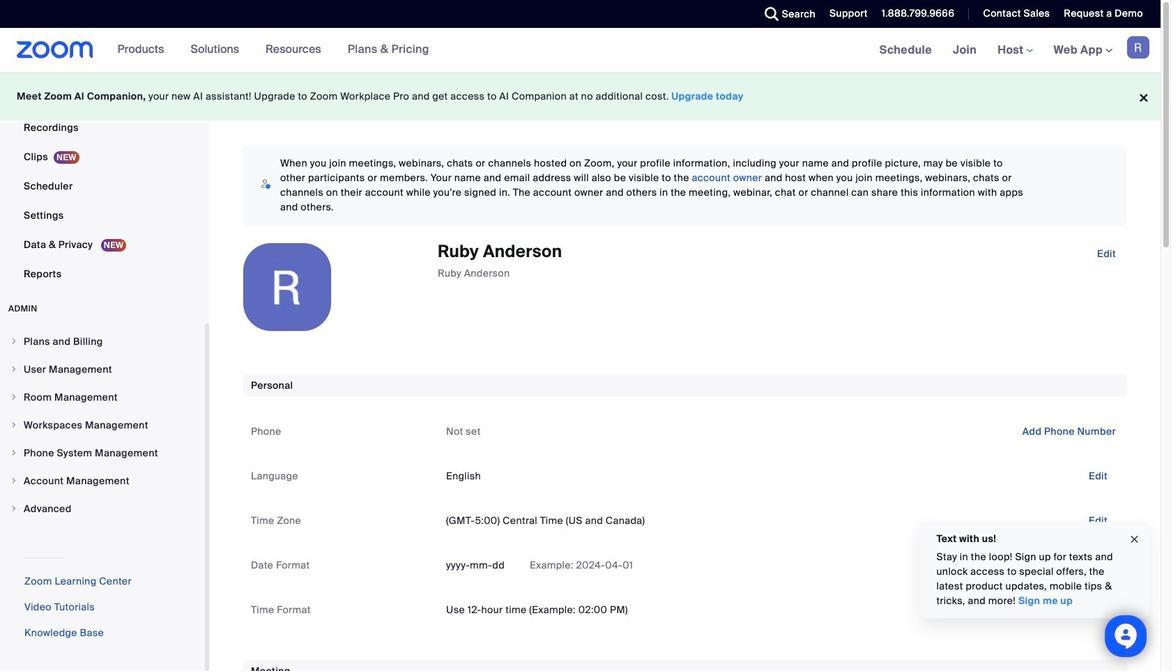 Task type: locate. For each thing, give the bounding box(es) containing it.
3 right image from the top
[[10, 421, 18, 430]]

4 menu item from the top
[[0, 412, 205, 439]]

5 menu item from the top
[[0, 440, 205, 467]]

meetings navigation
[[869, 28, 1161, 73]]

2 menu item from the top
[[0, 356, 205, 383]]

banner
[[0, 28, 1161, 73]]

1 right image from the top
[[10, 365, 18, 374]]

close image
[[1130, 532, 1141, 548]]

edit user photo image
[[276, 281, 298, 294]]

3 menu item from the top
[[0, 384, 205, 411]]

right image for third menu item from the bottom of the admin menu 'menu'
[[10, 449, 18, 457]]

right image
[[10, 338, 18, 346], [10, 449, 18, 457]]

0 vertical spatial right image
[[10, 338, 18, 346]]

4 right image from the top
[[10, 477, 18, 485]]

5 right image from the top
[[10, 505, 18, 513]]

menu item
[[0, 328, 205, 355], [0, 356, 205, 383], [0, 384, 205, 411], [0, 412, 205, 439], [0, 440, 205, 467], [0, 468, 205, 494], [0, 496, 205, 522]]

1 right image from the top
[[10, 338, 18, 346]]

footer
[[0, 73, 1161, 121]]

2 right image from the top
[[10, 449, 18, 457]]

profile picture image
[[1128, 36, 1150, 59]]

product information navigation
[[107, 28, 440, 73]]

right image
[[10, 365, 18, 374], [10, 393, 18, 402], [10, 421, 18, 430], [10, 477, 18, 485], [10, 505, 18, 513]]

right image for second menu item
[[10, 365, 18, 374]]

2 right image from the top
[[10, 393, 18, 402]]

1 menu item from the top
[[0, 328, 205, 355]]

1 vertical spatial right image
[[10, 449, 18, 457]]

personal menu menu
[[0, 0, 205, 289]]

right image for fifth menu item from the bottom
[[10, 393, 18, 402]]



Task type: vqa. For each thing, say whether or not it's contained in the screenshot.
Center
no



Task type: describe. For each thing, give the bounding box(es) containing it.
zoom logo image
[[17, 41, 93, 59]]

right image for 4th menu item from the bottom of the admin menu 'menu'
[[10, 421, 18, 430]]

admin menu menu
[[0, 328, 205, 524]]

right image for seventh menu item from the bottom
[[10, 338, 18, 346]]

user photo image
[[243, 243, 331, 331]]

7 menu item from the top
[[0, 496, 205, 522]]

right image for 7th menu item from the top
[[10, 505, 18, 513]]

right image for second menu item from the bottom
[[10, 477, 18, 485]]

6 menu item from the top
[[0, 468, 205, 494]]



